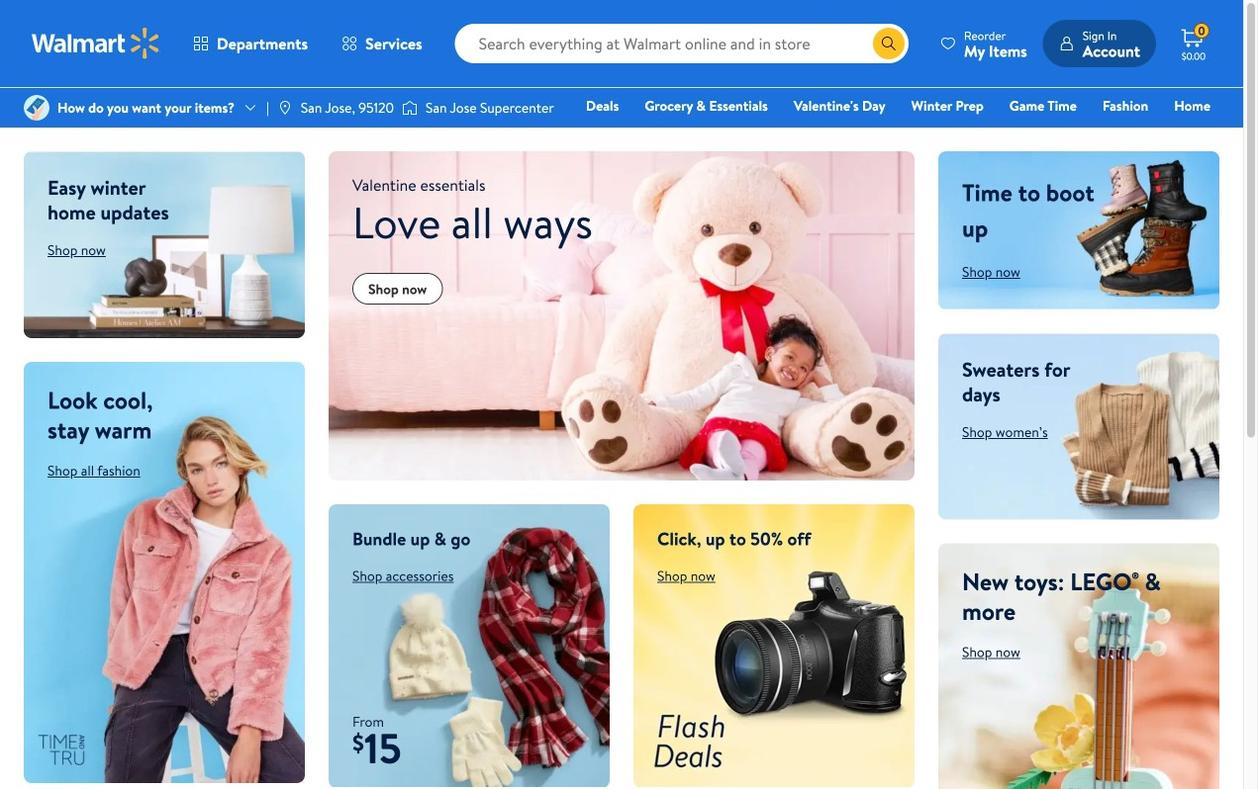 Task type: vqa. For each thing, say whether or not it's contained in the screenshot.
9in,
no



Task type: locate. For each thing, give the bounding box(es) containing it.
from dollar 15 null group
[[332, 720, 405, 790]]

walmart image
[[32, 28, 160, 59]]

Walmart Site-Wide search field
[[455, 24, 923, 63]]



Task type: describe. For each thing, give the bounding box(es) containing it.
Search search field
[[455, 24, 923, 63]]

clear search field text image
[[864, 36, 880, 52]]

walmart+ image
[[1024, 214, 1039, 230]]

search icon image
[[896, 36, 911, 51]]



